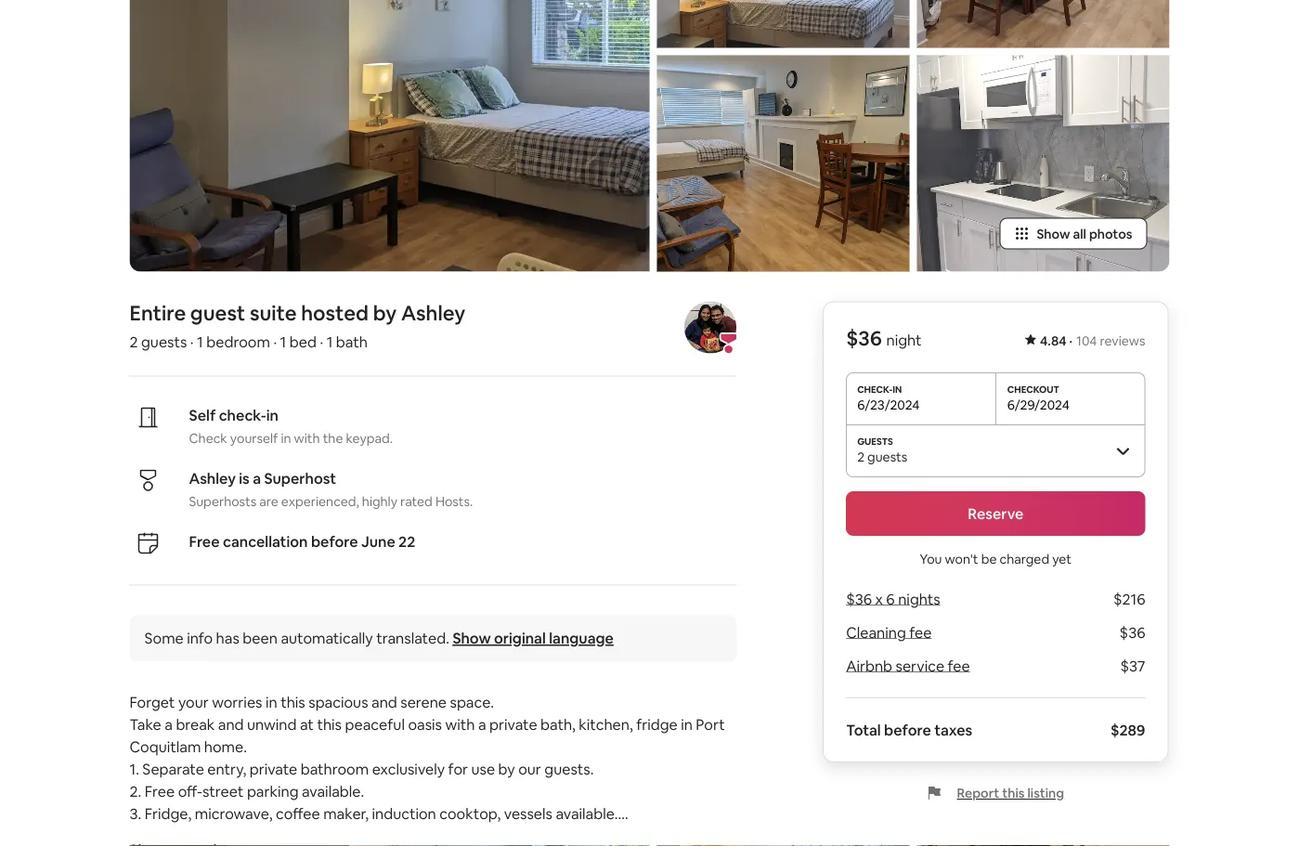 Task type: locate. For each thing, give the bounding box(es) containing it.
entire
[[130, 300, 186, 327]]

and up peaceful
[[372, 693, 397, 712]]

by
[[498, 760, 515, 779]]

you won't be charged yet
[[920, 551, 1072, 568]]

1 horizontal spatial guests
[[868, 449, 908, 465]]

0 vertical spatial guests
[[141, 333, 187, 352]]

hosts.
[[435, 493, 473, 509]]

2 horizontal spatial this
[[1002, 785, 1025, 802]]

guests.
[[545, 760, 594, 779]]

1.
[[130, 760, 139, 779]]

1 vertical spatial free
[[145, 782, 175, 801]]

0 vertical spatial $36
[[846, 325, 882, 351]]

be
[[981, 551, 997, 568]]

show left all
[[1037, 225, 1070, 242]]

self check-in check yourself in with the keypad.
[[189, 406, 393, 446]]

your
[[178, 693, 209, 712]]

cleaning fee button
[[846, 623, 932, 642]]

available. down the bathroom
[[302, 782, 364, 801]]

kitchen,
[[579, 715, 633, 734]]

maker,
[[323, 804, 369, 823]]

0 vertical spatial before
[[311, 532, 358, 551]]

coffee
[[276, 804, 320, 823]]

induction
[[372, 804, 436, 823]]

this up at
[[281, 693, 305, 712]]

at
[[300, 715, 314, 734]]

2 down entire
[[130, 333, 138, 352]]

2
[[130, 333, 138, 352], [857, 449, 865, 465]]

0 horizontal spatial guests
[[141, 333, 187, 352]]

2 horizontal spatial a
[[478, 715, 486, 734]]

0 vertical spatial show
[[1037, 225, 1070, 242]]

1 horizontal spatial show
[[1037, 225, 1070, 242]]

0 horizontal spatial with
[[294, 430, 320, 446]]

fee
[[909, 623, 932, 642], [948, 656, 970, 675]]

1 vertical spatial $36
[[846, 589, 872, 608]]

0 horizontal spatial 2
[[130, 333, 138, 352]]

this left listing
[[1002, 785, 1025, 802]]

1 vertical spatial fee
[[948, 656, 970, 675]]

2 guests button
[[846, 425, 1146, 477]]

0 vertical spatial available.
[[302, 782, 364, 801]]

all
[[1073, 225, 1087, 242]]

original
[[494, 629, 546, 648]]

·
[[1069, 332, 1073, 349], [190, 333, 194, 352], [273, 333, 277, 352], [320, 333, 323, 352]]

microwave,
[[195, 804, 273, 823]]

0 horizontal spatial free
[[145, 782, 175, 801]]

this right at
[[317, 715, 342, 734]]

0 vertical spatial this
[[281, 693, 305, 712]]

1 horizontal spatial and
[[372, 693, 397, 712]]

reserve
[[968, 504, 1024, 523]]

1 left bath
[[327, 333, 333, 352]]

· left bed
[[273, 333, 277, 352]]

entry,
[[207, 760, 246, 779]]

$36 up $37
[[1120, 623, 1146, 642]]

report this listing button
[[927, 785, 1064, 802]]

2 horizontal spatial 1
[[327, 333, 333, 352]]

2 vertical spatial $36
[[1120, 623, 1146, 642]]

0 vertical spatial fee
[[909, 623, 932, 642]]

in
[[266, 406, 279, 425], [281, 430, 291, 446], [266, 693, 277, 712], [681, 715, 693, 734]]

a up coquitlam
[[165, 715, 173, 734]]

1 vertical spatial available.
[[556, 804, 618, 823]]

2 down 6/23/2024 at the top of the page
[[857, 449, 865, 465]]

won't
[[945, 551, 978, 568]]

some info has been automatically translated. show original language
[[144, 629, 614, 648]]

with inside self check-in check yourself in with the keypad.
[[294, 430, 320, 446]]

1 horizontal spatial free
[[189, 532, 220, 551]]

peaceful
[[345, 715, 405, 734]]

separate
[[142, 760, 204, 779]]

1 vertical spatial 2
[[857, 449, 865, 465]]

0 vertical spatial with
[[294, 430, 320, 446]]

1 horizontal spatial a
[[253, 469, 261, 488]]

yourself
[[230, 430, 278, 446]]

before down experienced,
[[311, 532, 358, 551]]

104
[[1076, 332, 1097, 349]]

june
[[361, 532, 395, 551]]

1 left bed
[[280, 333, 286, 352]]

1 horizontal spatial private
[[489, 715, 537, 734]]

guests down 6/23/2024 at the top of the page
[[868, 449, 908, 465]]

with left the the
[[294, 430, 320, 446]]

oasis
[[408, 715, 442, 734]]

1 vertical spatial private
[[250, 760, 297, 779]]

listing
[[1028, 785, 1064, 802]]

before right total
[[884, 720, 931, 739]]

check-
[[219, 406, 266, 425]]

$36 left x
[[846, 589, 872, 608]]

2 inside entire guest suite hosted by ashley 2 guests · 1 bedroom · 1 bed · 1 bath
[[130, 333, 138, 352]]

fee up service
[[909, 623, 932, 642]]

· left 104
[[1069, 332, 1073, 349]]

2 vertical spatial this
[[1002, 785, 1025, 802]]

private left bath,
[[489, 715, 537, 734]]

with down "space." at left
[[445, 715, 475, 734]]

by ashley
[[373, 300, 465, 327]]

0 horizontal spatial 1
[[197, 333, 203, 352]]

1 vertical spatial before
[[884, 720, 931, 739]]

guests down entire
[[141, 333, 187, 352]]

1 vertical spatial show
[[453, 629, 491, 648]]

a right the is
[[253, 469, 261, 488]]

show inside button
[[1037, 225, 1070, 242]]

highly
[[362, 493, 398, 509]]

this
[[281, 693, 305, 712], [317, 715, 342, 734], [1002, 785, 1025, 802]]

charged
[[1000, 551, 1050, 568]]

0 vertical spatial 2
[[130, 333, 138, 352]]

0 vertical spatial free
[[189, 532, 220, 551]]

1 horizontal spatial 2
[[857, 449, 865, 465]]

1 down guest
[[197, 333, 203, 352]]

4.84
[[1040, 332, 1067, 349]]

1 horizontal spatial this
[[317, 715, 342, 734]]

available. down guests.
[[556, 804, 618, 823]]

for
[[448, 760, 468, 779]]

6
[[886, 589, 895, 608]]

a down "space." at left
[[478, 715, 486, 734]]

show left original
[[453, 629, 491, 648]]

fee right service
[[948, 656, 970, 675]]

1 vertical spatial with
[[445, 715, 475, 734]]

the
[[323, 430, 343, 446]]

port
[[696, 715, 725, 734]]

1 horizontal spatial 1
[[280, 333, 286, 352]]

1 horizontal spatial with
[[445, 715, 475, 734]]

1 horizontal spatial before
[[884, 720, 931, 739]]

$36
[[846, 325, 882, 351], [846, 589, 872, 608], [1120, 623, 1146, 642]]

$36 left night
[[846, 325, 882, 351]]

free up the 'fridge,'
[[145, 782, 175, 801]]

serene
[[401, 693, 447, 712]]

spacious
[[309, 693, 368, 712]]

1 vertical spatial guests
[[868, 449, 908, 465]]

· right bed
[[320, 333, 323, 352]]

in up yourself
[[266, 406, 279, 425]]

free
[[189, 532, 220, 551], [145, 782, 175, 801]]

1 horizontal spatial fee
[[948, 656, 970, 675]]

private up 'parking'
[[250, 760, 297, 779]]

ashley is a superhost. learn more about ashley. image
[[684, 301, 736, 353], [684, 301, 736, 353]]

$36 for $36 night
[[846, 325, 882, 351]]

available.
[[302, 782, 364, 801], [556, 804, 618, 823]]

$289
[[1111, 720, 1146, 739]]

free down superhosts on the left of the page
[[189, 532, 220, 551]]

and up home.
[[218, 715, 244, 734]]

adorable studio with indoor fireplace image 2 image
[[657, 0, 910, 48]]

report
[[957, 785, 1000, 802]]

adorable studio with indoor fireplace image 5 image
[[917, 55, 1170, 272]]

break
[[176, 715, 215, 734]]

0 horizontal spatial and
[[218, 715, 244, 734]]

total
[[846, 720, 881, 739]]



Task type: vqa. For each thing, say whether or not it's contained in the screenshot.
spacious
yes



Task type: describe. For each thing, give the bounding box(es) containing it.
free inside forget your worries in this spacious and serene space. take a break and unwind at this peaceful oasis with a private bath, kitchen, fridge in port coquitlam home. 1. separate entry, private bathroom exclusively for use by our guests. 2. free off-street parking available. 3. fridge, microwave, coffee maker, induction cooktop, vessels available.
[[145, 782, 175, 801]]

been
[[243, 629, 278, 648]]

in up the 'unwind'
[[266, 693, 277, 712]]

night
[[886, 330, 922, 349]]

ashley is a superhost superhosts are experienced, highly rated hosts.
[[189, 469, 473, 509]]

$36 x 6 nights
[[846, 589, 940, 608]]

$36 x 6 nights button
[[846, 589, 940, 608]]

adorable studio with indoor fireplace image 1 image
[[130, 0, 650, 272]]

are
[[259, 493, 278, 509]]

report this listing
[[957, 785, 1064, 802]]

0 horizontal spatial private
[[250, 760, 297, 779]]

0 vertical spatial private
[[489, 715, 537, 734]]

2 1 from the left
[[280, 333, 286, 352]]

self
[[189, 406, 216, 425]]

6/23/2024
[[857, 397, 920, 413]]

4.84 · 104 reviews
[[1040, 332, 1146, 349]]

service
[[896, 656, 945, 675]]

show all photos button
[[1000, 218, 1147, 249]]

1 horizontal spatial available.
[[556, 804, 618, 823]]

adorable studio with indoor fireplace image 4 image
[[917, 0, 1170, 48]]

automatically
[[281, 629, 373, 648]]

is
[[239, 469, 250, 488]]

has
[[216, 629, 239, 648]]

with inside forget your worries in this spacious and serene space. take a break and unwind at this peaceful oasis with a private bath, kitchen, fridge in port coquitlam home. 1. separate entry, private bathroom exclusively for use by our guests. 2. free off-street parking available. 3. fridge, microwave, coffee maker, induction cooktop, vessels available.
[[445, 715, 475, 734]]

in left port
[[681, 715, 693, 734]]

in right yourself
[[281, 430, 291, 446]]

photos
[[1089, 225, 1133, 242]]

bath,
[[541, 715, 576, 734]]

bath
[[336, 333, 368, 352]]

keypad.
[[346, 430, 393, 446]]

0 horizontal spatial available.
[[302, 782, 364, 801]]

cancellation
[[223, 532, 308, 551]]

0 horizontal spatial fee
[[909, 623, 932, 642]]

info
[[187, 629, 213, 648]]

space.
[[450, 693, 494, 712]]

experienced,
[[281, 493, 359, 509]]

take
[[130, 715, 161, 734]]

superhosts
[[189, 493, 257, 509]]

show original language button
[[453, 629, 614, 648]]

street
[[202, 782, 244, 801]]

parking
[[247, 782, 299, 801]]

airbnb service fee button
[[846, 656, 970, 675]]

reserve button
[[846, 491, 1146, 536]]

bedroom
[[206, 333, 270, 352]]

unwind
[[247, 715, 297, 734]]

check
[[189, 430, 227, 446]]

coquitlam
[[130, 737, 201, 757]]

cooktop,
[[439, 804, 501, 823]]

use
[[471, 760, 495, 779]]

free cancellation before june 22
[[189, 532, 415, 551]]

guest
[[190, 300, 245, 327]]

· down guest
[[190, 333, 194, 352]]

suite
[[250, 300, 297, 327]]

fridge
[[636, 715, 678, 734]]

0 horizontal spatial this
[[281, 693, 305, 712]]

you
[[920, 551, 942, 568]]

$36 night
[[846, 325, 922, 351]]

cleaning fee
[[846, 623, 932, 642]]

airbnb service fee
[[846, 656, 970, 675]]

vessels
[[504, 804, 553, 823]]

total before taxes
[[846, 720, 973, 739]]

reviews
[[1100, 332, 1146, 349]]

off-
[[178, 782, 202, 801]]

0 vertical spatial and
[[372, 693, 397, 712]]

2 inside dropdown button
[[857, 449, 865, 465]]

3.
[[130, 804, 141, 823]]

a inside ashley is a superhost superhosts are experienced, highly rated hosts.
[[253, 469, 261, 488]]

forget your worries in this spacious and serene space. take a break and unwind at this peaceful oasis with a private bath, kitchen, fridge in port coquitlam home. 1. separate entry, private bathroom exclusively for use by our guests. 2. free off-street parking available. 3. fridge, microwave, coffee maker, induction cooktop, vessels available.
[[130, 693, 728, 823]]

bed
[[290, 333, 317, 352]]

cleaning
[[846, 623, 906, 642]]

1 vertical spatial and
[[218, 715, 244, 734]]

1 vertical spatial this
[[317, 715, 342, 734]]

translated.
[[376, 629, 449, 648]]

guests inside entire guest suite hosted by ashley 2 guests · 1 bedroom · 1 bed · 1 bath
[[141, 333, 187, 352]]

2.
[[130, 782, 141, 801]]

1 1 from the left
[[197, 333, 203, 352]]

entire guest suite hosted by ashley 2 guests · 1 bedroom · 1 bed · 1 bath
[[130, 300, 465, 352]]

show all photos
[[1037, 225, 1133, 242]]

ashley
[[189, 469, 236, 488]]

guests inside dropdown button
[[868, 449, 908, 465]]

adorable studio with indoor fireplace image 3 image
[[657, 55, 910, 272]]

$216
[[1114, 589, 1146, 608]]

fridge,
[[145, 804, 192, 823]]

bathroom
[[301, 760, 369, 779]]

some
[[144, 629, 184, 648]]

hosted
[[301, 300, 369, 327]]

x
[[875, 589, 883, 608]]

worries
[[212, 693, 262, 712]]

3 1 from the left
[[327, 333, 333, 352]]

22
[[399, 532, 415, 551]]

0 horizontal spatial a
[[165, 715, 173, 734]]

0 horizontal spatial show
[[453, 629, 491, 648]]

$36 for $36
[[1120, 623, 1146, 642]]

home.
[[204, 737, 247, 757]]

$37
[[1120, 656, 1146, 675]]

0 horizontal spatial before
[[311, 532, 358, 551]]

nights
[[898, 589, 940, 608]]

airbnb
[[846, 656, 893, 675]]

yet
[[1052, 551, 1072, 568]]

superhost
[[264, 469, 336, 488]]

$36 for $36 x 6 nights
[[846, 589, 872, 608]]

6/29/2024
[[1008, 397, 1070, 413]]



